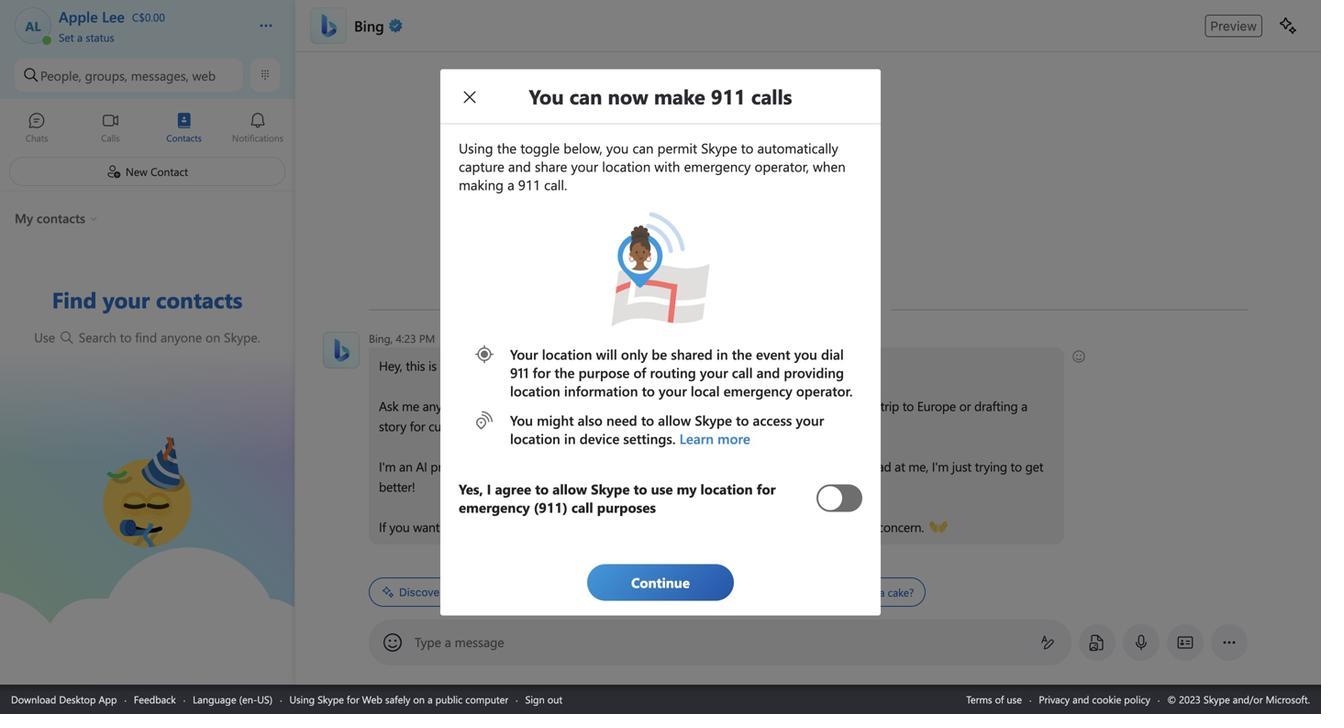 Task type: vqa. For each thing, say whether or not it's contained in the screenshot.
'Bell'
no



Task type: describe. For each thing, give the bounding box(es) containing it.
bing,
[[369, 331, 393, 346]]

how for how did the universe begin?
[[639, 585, 661, 600]]

device
[[580, 430, 620, 448]]

how did the universe begin? button
[[627, 578, 788, 607]]

computer
[[465, 693, 508, 707]]

if
[[379, 519, 386, 536]]

1 horizontal spatial on
[[413, 693, 425, 707]]

to right 'with'
[[736, 411, 749, 430]]

like
[[541, 398, 559, 415]]

in inside ask me any type of question, like finding vegan restaurants in cambridge, itinerary for your trip to europe or drafting a story for curious kids. in groups, remember to mention me with @bing. i'm an ai preview, so i'm still learning. sometimes i might say something weird. don't get mad at me, i'm just trying to get better! if you want to start over, type
[[705, 398, 715, 415]]

ask
[[379, 398, 398, 415]]

itinerary
[[785, 398, 830, 415]]

discover
[[399, 586, 444, 599]]

bing's
[[447, 586, 478, 599]]

2 vertical spatial for
[[347, 693, 359, 707]]

in inside 'you might also need to allow skype to access your location in device settings.'
[[564, 430, 576, 448]]

1 i'm from the left
[[379, 458, 396, 475]]

tell me a joke button
[[532, 578, 620, 607]]

give
[[705, 519, 727, 536]]

3 i'm from the left
[[932, 458, 949, 475]]

weird.
[[776, 458, 809, 475]]

you inside ask me any type of question, like finding vegan restaurants in cambridge, itinerary for your trip to europe or drafting a story for curious kids. in groups, remember to mention me with @bing. i'm an ai preview, so i'm still learning. sometimes i might say something weird. don't get mad at me, i'm just trying to get better! if you want to start over, type
[[389, 519, 410, 536]]

cambridge,
[[718, 398, 782, 415]]

feedback
[[134, 693, 176, 707]]

groups, inside button
[[85, 67, 127, 84]]

people,
[[40, 67, 81, 84]]

can
[[501, 357, 520, 374]]

to down vegan
[[618, 418, 629, 435]]

might inside 'you might also need to allow skype to access your location in device settings.'
[[537, 411, 574, 430]]

preview
[[1210, 18, 1257, 33]]

a right "set"
[[77, 30, 83, 44]]

mention
[[633, 418, 679, 435]]

vegan
[[604, 398, 638, 415]]

with
[[703, 418, 726, 435]]

sign out
[[525, 693, 563, 707]]

to right trip
[[902, 398, 914, 415]]

at
[[895, 458, 905, 475]]

to left "give"
[[690, 519, 701, 536]]

feedback,
[[751, 519, 804, 536]]

learn more link
[[679, 430, 750, 448]]

0 horizontal spatial bing
[[354, 16, 384, 35]]

kids.
[[472, 418, 496, 435]]

1 vertical spatial bing
[[440, 357, 466, 374]]

2 get from the left
[[1025, 458, 1043, 475]]

how did the universe begin?
[[639, 585, 776, 600]]

remember
[[557, 418, 615, 435]]

concern.
[[878, 519, 924, 536]]

your inside 'you might also need to allow skype to access your location in device settings.'
[[796, 411, 824, 430]]

download desktop app link
[[11, 693, 117, 707]]

is
[[428, 357, 437, 374]]

(en-
[[239, 693, 257, 707]]

(openhands)
[[929, 517, 998, 534]]

question,
[[487, 398, 537, 415]]

a inside button
[[879, 585, 885, 600]]

finding
[[562, 398, 601, 415]]

and
[[1073, 693, 1089, 707]]

hey, this is bing ! how can i help you today?
[[379, 357, 621, 374]]

privacy and cookie policy
[[1039, 693, 1150, 707]]

still
[[515, 458, 533, 475]]

settings.
[[623, 430, 676, 448]]

language (en-us)
[[193, 693, 273, 707]]

messages,
[[131, 67, 189, 84]]

of inside ask me any type of question, like finding vegan restaurants in cambridge, itinerary for your trip to europe or drafting a story for curious kids. in groups, remember to mention me with @bing. i'm an ai preview, so i'm still learning. sometimes i might say something weird. don't get mad at me, i'm just trying to get better! if you want to start over, type
[[473, 398, 484, 415]]

bing, 4:23 pm
[[369, 331, 435, 346]]

me inside tell me a joke button
[[562, 585, 577, 600]]

find
[[135, 329, 157, 346]]

joke
[[588, 585, 608, 600]]

report
[[830, 519, 865, 536]]

restaurants
[[641, 398, 702, 415]]

0 horizontal spatial type
[[445, 398, 469, 415]]

tell
[[543, 585, 559, 600]]

2 i'm from the left
[[494, 458, 511, 475]]

cookie
[[1092, 693, 1121, 707]]

story
[[379, 418, 406, 435]]

download
[[11, 693, 56, 707]]

tell me a joke
[[543, 585, 608, 600]]

hey,
[[379, 357, 402, 374]]

!
[[466, 357, 469, 374]]

.
[[594, 519, 597, 536]]

type a message
[[415, 634, 504, 651]]

just inside ask me any type of question, like finding vegan restaurants in cambridge, itinerary for your trip to europe or drafting a story for curious kids. in groups, remember to mention me with @bing. i'm an ai preview, so i'm still learning. sometimes i might say something weird. don't get mad at me, i'm just trying to get better! if you want to start over, type
[[952, 458, 972, 475]]

a right type
[[445, 634, 451, 651]]

people, groups, messages, web
[[40, 67, 216, 84]]

to left start
[[443, 519, 454, 536]]

a inside ask me any type of question, like finding vegan restaurants in cambridge, itinerary for your trip to europe or drafting a story for curious kids. in groups, remember to mention me with @bing. i'm an ai preview, so i'm still learning. sometimes i might say something weird. don't get mad at me, i'm just trying to get better! if you want to start over, type
[[1021, 398, 1028, 415]]

using
[[289, 693, 315, 707]]

me left any at the bottom left of the page
[[402, 398, 419, 415]]

trip
[[880, 398, 899, 415]]

to right need
[[641, 411, 654, 430]]

sometimes
[[587, 458, 648, 475]]

1 vertical spatial type
[[515, 519, 539, 536]]

you
[[510, 411, 533, 430]]

learn
[[679, 430, 714, 448]]

want inside ask me any type of question, like finding vegan restaurants in cambridge, itinerary for your trip to europe or drafting a story for curious kids. in groups, remember to mention me with @bing. i'm an ai preview, so i'm still learning. sometimes i might say something weird. don't get mad at me, i'm just trying to get better! if you want to start over, type
[[413, 519, 440, 536]]

a right report at the right bottom of page
[[868, 519, 874, 536]]

a left joke on the left
[[580, 585, 585, 600]]



Task type: locate. For each thing, give the bounding box(es) containing it.
1 vertical spatial i
[[651, 458, 654, 475]]

need
[[606, 411, 637, 430]]

trying
[[975, 458, 1007, 475]]

bing
[[354, 16, 384, 35], [440, 357, 466, 374]]

1 horizontal spatial how
[[639, 585, 661, 600]]

0 vertical spatial on
[[206, 329, 220, 346]]

2 vertical spatial i
[[848, 585, 851, 600]]

0 horizontal spatial get
[[845, 458, 863, 475]]

you right the if
[[636, 519, 656, 536]]

how inside button
[[807, 585, 829, 600]]

1 vertical spatial skype
[[317, 693, 344, 707]]

i down settings.
[[651, 458, 654, 475]]

might
[[537, 411, 574, 430], [658, 458, 690, 475]]

how left did
[[639, 585, 661, 600]]

0 horizontal spatial for
[[347, 693, 359, 707]]

1 get from the left
[[845, 458, 863, 475]]

better!
[[379, 478, 415, 495]]

i right can
[[524, 357, 527, 374]]

also
[[578, 411, 603, 430]]

in up 'with'
[[705, 398, 715, 415]]

1 vertical spatial groups,
[[513, 418, 554, 435]]

might inside ask me any type of question, like finding vegan restaurants in cambridge, itinerary for your trip to europe or drafting a story for curious kids. in groups, remember to mention me with @bing. i'm an ai preview, so i'm still learning. sometimes i might say something weird. don't get mad at me, i'm just trying to get better! if you want to start over, type
[[658, 458, 690, 475]]

and
[[600, 519, 623, 536]]

0 vertical spatial skype
[[695, 411, 732, 430]]

groups,
[[85, 67, 127, 84], [513, 418, 554, 435]]

using skype for web safely on a public computer
[[289, 693, 508, 707]]

how do i bake a cake? button
[[795, 578, 926, 607]]

terms
[[966, 693, 992, 707]]

the
[[683, 585, 698, 600]]

0 horizontal spatial might
[[537, 411, 574, 430]]

1 vertical spatial in
[[564, 430, 576, 448]]

more
[[718, 430, 750, 448]]

i'm right so
[[494, 458, 511, 475]]

on
[[206, 329, 220, 346], [413, 693, 425, 707]]

groups, down status
[[85, 67, 127, 84]]

2 horizontal spatial you
[[636, 519, 656, 536]]

0 horizontal spatial your
[[796, 411, 824, 430]]

privacy and cookie policy link
[[1039, 693, 1150, 707]]

0 vertical spatial i
[[524, 357, 527, 374]]

1 horizontal spatial want
[[660, 519, 686, 536]]

search to find anyone on skype.
[[75, 329, 260, 346]]

you right 'help'
[[557, 357, 578, 374]]

language (en-us) link
[[193, 693, 273, 707]]

type
[[415, 634, 441, 651]]

skype
[[695, 411, 732, 430], [317, 693, 344, 707]]

sign
[[525, 693, 545, 707]]

how inside button
[[639, 585, 661, 600]]

magic
[[481, 586, 512, 599]]

1 horizontal spatial skype
[[695, 411, 732, 430]]

0 horizontal spatial just
[[808, 519, 827, 536]]

type right over, at the left of the page
[[515, 519, 539, 536]]

don't
[[812, 458, 842, 475]]

groups, down like at left bottom
[[513, 418, 554, 435]]

in
[[705, 398, 715, 415], [564, 430, 576, 448]]

in left also
[[564, 430, 576, 448]]

0 vertical spatial for
[[834, 398, 849, 415]]

of left use
[[995, 693, 1004, 707]]

2 horizontal spatial i'm
[[932, 458, 949, 475]]

mad
[[867, 458, 891, 475]]

for left web
[[347, 693, 359, 707]]

policy
[[1124, 693, 1150, 707]]

people, groups, messages, web button
[[15, 59, 243, 92]]

me
[[402, 398, 419, 415], [682, 418, 699, 435], [731, 519, 748, 536], [562, 585, 577, 600]]

1 horizontal spatial i'm
[[494, 458, 511, 475]]

get left mad
[[845, 458, 863, 475]]

me,
[[908, 458, 929, 475]]

me right "give"
[[731, 519, 748, 536]]

start
[[458, 519, 482, 536]]

1 horizontal spatial you
[[557, 357, 578, 374]]

search
[[79, 329, 116, 346]]

your inside ask me any type of question, like finding vegan restaurants in cambridge, itinerary for your trip to europe or drafting a story for curious kids. in groups, remember to mention me with @bing. i'm an ai preview, so i'm still learning. sometimes i might say something weird. don't get mad at me, i'm just trying to get better! if you want to start over, type
[[852, 398, 877, 415]]

want left "give"
[[660, 519, 686, 536]]

0 horizontal spatial how
[[472, 357, 498, 374]]

skype.
[[224, 329, 260, 346]]

1 vertical spatial of
[[995, 693, 1004, 707]]

1 vertical spatial for
[[410, 418, 425, 435]]

want left start
[[413, 519, 440, 536]]

over,
[[486, 519, 511, 536]]

1 horizontal spatial i
[[651, 458, 654, 475]]

get right trying
[[1025, 458, 1043, 475]]

web
[[192, 67, 216, 84]]

1 vertical spatial on
[[413, 693, 425, 707]]

2 horizontal spatial i
[[848, 585, 851, 600]]

so
[[478, 458, 491, 475]]

might left the say
[[658, 458, 690, 475]]

using skype for web safely on a public computer link
[[289, 693, 508, 707]]

a right drafting
[[1021, 398, 1028, 415]]

on right safely
[[413, 693, 425, 707]]

0 vertical spatial in
[[705, 398, 715, 415]]

1 horizontal spatial just
[[952, 458, 972, 475]]

to right trying
[[1011, 458, 1022, 475]]

0 horizontal spatial want
[[413, 519, 440, 536]]

this
[[406, 357, 425, 374]]

2 horizontal spatial for
[[834, 398, 849, 415]]

0 vertical spatial just
[[952, 458, 972, 475]]

learn more
[[679, 430, 750, 448]]

Yes, I agree to allow Skype to use my location for emergency (911) call purposes checkbox
[[816, 478, 862, 520]]

i'm right me,
[[932, 458, 949, 475]]

party
[[92, 438, 126, 457]]

privacy
[[1039, 693, 1070, 707]]

to
[[120, 329, 132, 346], [902, 398, 914, 415], [641, 411, 654, 430], [736, 411, 749, 430], [618, 418, 629, 435], [1011, 458, 1022, 475], [443, 519, 454, 536], [690, 519, 701, 536]]

0 horizontal spatial groups,
[[85, 67, 127, 84]]

public
[[435, 693, 463, 707]]

1 horizontal spatial of
[[995, 693, 1004, 707]]

status
[[86, 30, 114, 44]]

0 horizontal spatial in
[[564, 430, 576, 448]]

groups, inside ask me any type of question, like finding vegan restaurants in cambridge, itinerary for your trip to europe or drafting a story for curious kids. in groups, remember to mention me with @bing. i'm an ai preview, so i'm still learning. sometimes i might say something weird. don't get mad at me, i'm just trying to get better! if you want to start over, type
[[513, 418, 554, 435]]

message
[[455, 634, 504, 651]]

safely
[[385, 693, 410, 707]]

you might also need to allow skype to access your location in device settings.
[[510, 411, 828, 448]]

drafting
[[974, 398, 1018, 415]]

just left trying
[[952, 458, 972, 475]]

i inside button
[[848, 585, 851, 600]]

me right tell
[[562, 585, 577, 600]]

cake?
[[888, 585, 914, 600]]

type up the "curious"
[[445, 398, 469, 415]]

use
[[34, 329, 59, 346]]

0 vertical spatial groups,
[[85, 67, 127, 84]]

i right do
[[848, 585, 851, 600]]

skype inside 'you might also need to allow skype to access your location in device settings.'
[[695, 411, 732, 430]]

how for how do i bake a cake?
[[807, 585, 829, 600]]

of up kids.
[[473, 398, 484, 415]]

to left the find
[[120, 329, 132, 346]]

bake
[[854, 585, 876, 600]]

in
[[499, 418, 510, 435]]

0 horizontal spatial i
[[524, 357, 527, 374]]

Type a message text field
[[415, 634, 1026, 653]]

your
[[852, 398, 877, 415], [796, 411, 824, 430]]

a left the public
[[428, 693, 433, 707]]

you right if at the left bottom
[[389, 519, 410, 536]]

a
[[77, 30, 83, 44], [1021, 398, 1028, 415], [868, 519, 874, 536], [580, 585, 585, 600], [879, 585, 885, 600], [445, 634, 451, 651], [428, 693, 433, 707]]

just left report at the right bottom of page
[[808, 519, 827, 536]]

1 vertical spatial might
[[658, 458, 690, 475]]

2 horizontal spatial how
[[807, 585, 829, 600]]

how left do
[[807, 585, 829, 600]]

1 horizontal spatial get
[[1025, 458, 1043, 475]]

a right bake
[[879, 585, 885, 600]]

0 horizontal spatial you
[[389, 519, 410, 536]]

i'm left an
[[379, 458, 396, 475]]

me left 'with'
[[682, 418, 699, 435]]

learning.
[[536, 458, 583, 475]]

1 vertical spatial just
[[808, 519, 827, 536]]

2 want from the left
[[660, 519, 686, 536]]

universe
[[701, 585, 741, 600]]

0 horizontal spatial i'm
[[379, 458, 396, 475]]

might right you
[[537, 411, 574, 430]]

i'm
[[379, 458, 396, 475], [494, 458, 511, 475], [932, 458, 949, 475]]

feedback link
[[134, 693, 176, 707]]

0 vertical spatial of
[[473, 398, 484, 415]]

an
[[399, 458, 413, 475]]

for right itinerary
[[834, 398, 849, 415]]

i inside ask me any type of question, like finding vegan restaurants in cambridge, itinerary for your trip to europe or drafting a story for curious kids. in groups, remember to mention me with @bing. i'm an ai preview, so i'm still learning. sometimes i might say something weird. don't get mad at me, i'm just trying to get better! if you want to start over, type
[[651, 458, 654, 475]]

location
[[510, 430, 560, 448]]

get
[[845, 458, 863, 475], [1025, 458, 1043, 475]]

how
[[472, 357, 498, 374], [639, 585, 661, 600], [807, 585, 829, 600]]

today?
[[581, 357, 617, 374]]

4:23
[[396, 331, 416, 346]]

0 vertical spatial type
[[445, 398, 469, 415]]

1 horizontal spatial bing
[[440, 357, 466, 374]]

desktop
[[59, 693, 96, 707]]

access
[[753, 411, 792, 430]]

1 horizontal spatial might
[[658, 458, 690, 475]]

us)
[[257, 693, 273, 707]]

anyone
[[161, 329, 202, 346]]

terms of use link
[[966, 693, 1022, 707]]

your left trip
[[852, 398, 877, 415]]

ai
[[416, 458, 427, 475]]

1 horizontal spatial in
[[705, 398, 715, 415]]

1 want from the left
[[413, 519, 440, 536]]

0 horizontal spatial skype
[[317, 693, 344, 707]]

on left skype.
[[206, 329, 220, 346]]

how right !
[[472, 357, 498, 374]]

0 horizontal spatial on
[[206, 329, 220, 346]]

1 horizontal spatial type
[[515, 519, 539, 536]]

. and if you want to give me feedback, just report a concern.
[[594, 519, 927, 536]]

tab list
[[0, 104, 294, 154]]

out
[[547, 693, 563, 707]]

your right access
[[796, 411, 824, 430]]

say
[[693, 458, 711, 475]]

europe
[[917, 398, 956, 415]]

for right story
[[410, 418, 425, 435]]

1 horizontal spatial for
[[410, 418, 425, 435]]

do
[[832, 585, 845, 600]]

1 horizontal spatial groups,
[[513, 418, 554, 435]]

1 horizontal spatial your
[[852, 398, 877, 415]]

0 vertical spatial might
[[537, 411, 574, 430]]

0 horizontal spatial of
[[473, 398, 484, 415]]

web
[[362, 693, 382, 707]]

0 vertical spatial bing
[[354, 16, 384, 35]]



